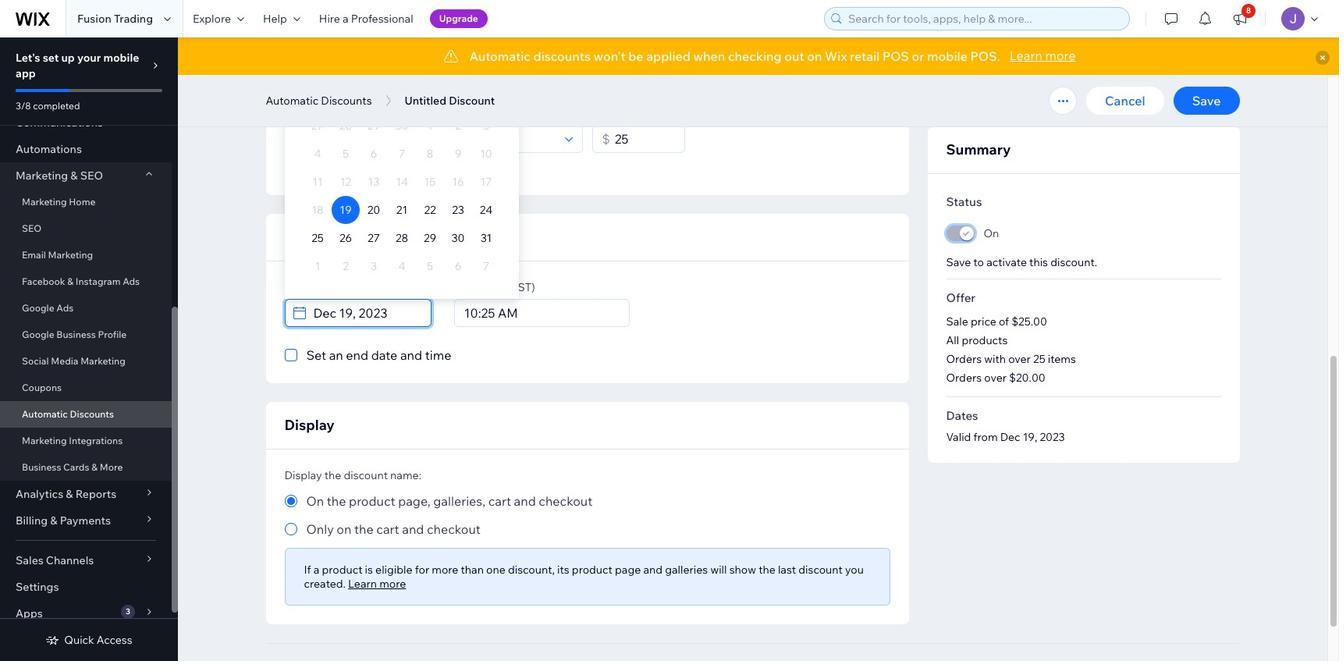 Task type: describe. For each thing, give the bounding box(es) containing it.
1 horizontal spatial eligible
[[432, 162, 469, 176]]

name:
[[390, 468, 421, 482]]

won't
[[594, 48, 626, 64]]

discounts for automatic discounts link
[[70, 408, 114, 420]]

discount,
[[508, 563, 555, 577]]

hire
[[319, 12, 340, 26]]

learn more for the top learn more link
[[1010, 48, 1076, 63]]

untitled discount button
[[397, 89, 503, 112]]

marketing for home
[[22, 196, 67, 208]]

28
[[395, 231, 408, 245]]

social media marketing link
[[0, 348, 172, 375]]

item.
[[471, 162, 497, 176]]

on inside alert
[[807, 48, 822, 64]]

is inside if a product is eligible for more than one discount, its product page and galleries will show the last discount you created.
[[365, 563, 373, 577]]

21
[[396, 203, 407, 217]]

channels
[[46, 553, 94, 567]]

product right its
[[572, 563, 613, 577]]

0 horizontal spatial ads
[[56, 302, 74, 314]]

3/8
[[16, 100, 31, 112]]

4 row from the top
[[303, 168, 500, 196]]

set an end date and time
[[306, 347, 451, 363]]

status
[[946, 194, 982, 209]]

google business profile
[[22, 329, 127, 340]]

offer
[[946, 290, 976, 305]]

communications button
[[0, 109, 172, 136]]

1 vertical spatial over
[[984, 371, 1007, 385]]

only
[[306, 521, 334, 537]]

media
[[51, 355, 78, 367]]

and inside checkbox
[[400, 347, 422, 363]]

a for professional
[[343, 12, 349, 26]]

home
[[69, 196, 96, 208]]

all
[[946, 333, 959, 347]]

business cards & more
[[22, 461, 123, 473]]

quick access button
[[46, 633, 132, 647]]

2 row from the top
[[303, 112, 500, 140]]

22
[[424, 203, 436, 217]]

mon
[[306, 88, 329, 102]]

2 orders from the top
[[946, 371, 982, 385]]

one
[[486, 563, 506, 577]]

products
[[962, 333, 1008, 347]]

27
[[367, 231, 380, 245]]

if
[[304, 563, 311, 577]]

0 vertical spatial learn more link
[[1010, 46, 1076, 65]]

discount?
[[344, 106, 395, 120]]

mon tue wed thu
[[306, 88, 411, 102]]

sales channels button
[[0, 547, 172, 574]]

display for display
[[284, 416, 335, 434]]

google for google business profile
[[22, 329, 54, 340]]

discounts for automatic discounts button
[[321, 94, 372, 108]]

up
[[61, 51, 75, 65]]

3/8 completed
[[16, 100, 80, 112]]

settings
[[16, 580, 59, 594]]

Select field
[[290, 126, 560, 152]]

save button
[[1174, 87, 1240, 115]]

& for instagram
[[67, 276, 73, 287]]

cancel
[[1105, 93, 1145, 108]]

Search for tools, apps, help & more... field
[[844, 8, 1125, 30]]

this
[[1030, 255, 1048, 269]]

start time (pst)
[[454, 280, 535, 294]]

(pst)
[[507, 280, 535, 294]]

created.
[[304, 577, 346, 591]]

save to activate this discount.
[[946, 255, 1097, 269]]

page,
[[398, 493, 431, 509]]

0 vertical spatial time
[[482, 280, 505, 294]]

1 orders from the top
[[946, 352, 982, 366]]

0 vertical spatial automatic
[[469, 48, 531, 64]]

29
[[423, 231, 436, 245]]

grid containing mon
[[284, 32, 519, 299]]

quick
[[64, 633, 94, 647]]

or
[[912, 48, 925, 64]]

billing & payments
[[16, 514, 111, 528]]

with
[[984, 352, 1006, 366]]

help button
[[254, 0, 310, 37]]

tuesday, december 19, 2023 cell
[[331, 196, 359, 224]]

25 inside sale price of $25.00 all products orders with over 25 items orders over $20.00
[[1033, 352, 1046, 366]]

row containing 19
[[303, 196, 500, 224]]

sales channels
[[16, 553, 94, 567]]

31
[[480, 231, 492, 245]]

end
[[346, 347, 368, 363]]

0 vertical spatial discount
[[306, 162, 350, 176]]

0 vertical spatial to
[[392, 162, 402, 176]]

display the discount name:
[[284, 468, 421, 482]]

out
[[785, 48, 804, 64]]

product for is
[[322, 563, 363, 577]]

galleries
[[665, 563, 708, 577]]

analytics & reports
[[16, 487, 116, 501]]

marketing integrations link
[[0, 428, 172, 454]]

thu
[[392, 88, 411, 102]]

what is the discount?
[[284, 106, 395, 120]]

automatic for automatic discounts link
[[22, 408, 68, 420]]

payments
[[60, 514, 111, 528]]

marketing for &
[[16, 169, 68, 183]]

marketing integrations
[[22, 435, 123, 446]]

settings link
[[0, 574, 172, 600]]

cards
[[63, 461, 89, 473]]

hire a professional link
[[310, 0, 423, 37]]

row containing 25
[[303, 224, 500, 252]]

page
[[615, 563, 641, 577]]

and inside if a product is eligible for more than one discount, its product page and galleries will show the last discount you created.
[[643, 563, 663, 577]]

fri
[[423, 88, 436, 102]]

more inside if a product is eligible for more than one discount, its product page and galleries will show the last discount you created.
[[432, 563, 458, 577]]

$
[[602, 131, 610, 147]]

set
[[43, 51, 59, 65]]

price
[[971, 315, 997, 329]]

30
[[451, 231, 464, 245]]

when
[[693, 48, 725, 64]]

row group containing 19
[[284, 112, 519, 299]]

alert containing learn more
[[178, 37, 1339, 75]]

let's set up your mobile app
[[16, 51, 139, 80]]

1 horizontal spatial cart
[[488, 493, 511, 509]]

discounts
[[533, 48, 591, 64]]

the discount applies to each eligible item.
[[284, 162, 497, 176]]

each
[[405, 162, 429, 176]]

0 vertical spatial checkout
[[539, 493, 593, 509]]

& for reports
[[66, 487, 73, 501]]

2023
[[1040, 430, 1065, 444]]

trading
[[114, 12, 153, 26]]

automatic discounts button
[[258, 89, 380, 112]]

1 vertical spatial discount
[[344, 468, 388, 482]]

discount.
[[1051, 255, 1097, 269]]

display for display the discount name:
[[284, 468, 322, 482]]

coupons
[[22, 382, 62, 393]]

learn more for learn more link to the bottom
[[348, 577, 406, 591]]

product for page,
[[349, 493, 395, 509]]

Set an end date and time checkbox
[[284, 346, 451, 364]]



Task type: vqa. For each thing, say whether or not it's contained in the screenshot.
top Automatic
yes



Task type: locate. For each thing, give the bounding box(es) containing it.
display up display the discount name:
[[284, 416, 335, 434]]

1 vertical spatial to
[[974, 255, 984, 269]]

1 vertical spatial learn more link
[[348, 577, 406, 591]]

display up only
[[284, 468, 322, 482]]

time inside checkbox
[[425, 347, 451, 363]]

start up 'set' at the left bottom of the page
[[284, 280, 310, 294]]

a
[[343, 12, 349, 26], [314, 563, 319, 577]]

seo up marketing home link
[[80, 169, 103, 183]]

automatic discounts inside button
[[266, 94, 372, 108]]

start for start time (pst)
[[454, 280, 479, 294]]

0 vertical spatial business
[[56, 329, 96, 340]]

grid
[[284, 32, 519, 299]]

0 vertical spatial a
[[343, 12, 349, 26]]

1 vertical spatial learn more
[[348, 577, 406, 591]]

quick access
[[64, 633, 132, 647]]

0 horizontal spatial automatic
[[22, 408, 68, 420]]

more right pos.
[[1045, 48, 1076, 63]]

the down tue
[[325, 106, 342, 120]]

2 vertical spatial discount
[[799, 563, 843, 577]]

0 vertical spatial automatic discounts
[[266, 94, 372, 108]]

1 vertical spatial time
[[425, 347, 451, 363]]

more left for
[[379, 577, 406, 591]]

7 row from the top
[[303, 252, 500, 280]]

ads
[[123, 276, 140, 287], [56, 302, 74, 314]]

0 horizontal spatial learn more
[[348, 577, 406, 591]]

your
[[77, 51, 101, 65]]

completed
[[33, 100, 80, 112]]

0 horizontal spatial on
[[306, 493, 324, 509]]

untitled
[[405, 94, 446, 108]]

date right end
[[371, 347, 398, 363]]

1 horizontal spatial ads
[[123, 276, 140, 287]]

checkout down 'on the product page, galleries, cart and checkout'
[[427, 521, 481, 537]]

0 vertical spatial google
[[22, 302, 54, 314]]

professional
[[351, 12, 413, 26]]

on up only
[[306, 493, 324, 509]]

sat
[[449, 88, 466, 102]]

1 vertical spatial a
[[314, 563, 319, 577]]

1 horizontal spatial date
[[371, 347, 398, 363]]

analytics
[[16, 487, 63, 501]]

retail
[[850, 48, 880, 64]]

sidebar element
[[0, 0, 178, 661]]

1 row from the top
[[303, 74, 500, 112]]

1 horizontal spatial learn more
[[1010, 48, 1076, 63]]

0 horizontal spatial cart
[[376, 521, 399, 537]]

Dec 19, 2023 field
[[309, 300, 426, 326]]

over down with
[[984, 371, 1007, 385]]

0 vertical spatial cart
[[488, 493, 511, 509]]

discounts up the integrations on the left bottom of page
[[70, 408, 114, 420]]

0 horizontal spatial save
[[946, 255, 971, 269]]

discount left name:
[[344, 468, 388, 482]]

on right out
[[807, 48, 822, 64]]

will
[[711, 563, 727, 577]]

start for start date
[[284, 280, 310, 294]]

apps
[[16, 606, 43, 620]]

learn for the top learn more link
[[1010, 48, 1043, 63]]

0 vertical spatial is
[[314, 106, 323, 120]]

wix
[[825, 48, 847, 64]]

eligible left for
[[375, 563, 413, 577]]

to left each
[[392, 162, 402, 176]]

ads inside 'link'
[[123, 276, 140, 287]]

than
[[461, 563, 484, 577]]

25 left '26'
[[311, 231, 323, 245]]

2 vertical spatial automatic
[[22, 408, 68, 420]]

& for payments
[[50, 514, 57, 528]]

0 vertical spatial dates
[[284, 228, 323, 246]]

2 display from the top
[[284, 468, 322, 482]]

1 vertical spatial eligible
[[375, 563, 413, 577]]

on right only
[[337, 521, 352, 537]]

only on the cart and checkout
[[306, 521, 481, 537]]

0 vertical spatial learn
[[1010, 48, 1043, 63]]

1 horizontal spatial discounts
[[321, 94, 372, 108]]

checkout up its
[[539, 493, 593, 509]]

option group containing on the product page, galleries, cart and checkout
[[284, 492, 890, 539]]

1 horizontal spatial time
[[482, 280, 505, 294]]

on for on
[[984, 226, 999, 240]]

email marketing link
[[0, 242, 172, 268]]

1 vertical spatial ads
[[56, 302, 74, 314]]

& for seo
[[70, 169, 78, 183]]

a inside if a product is eligible for more than one discount, its product page and galleries will show the last discount you created.
[[314, 563, 319, 577]]

8 button
[[1223, 0, 1257, 37]]

0 horizontal spatial to
[[392, 162, 402, 176]]

on up activate
[[984, 226, 999, 240]]

on
[[984, 226, 999, 240], [306, 493, 324, 509]]

and right end
[[400, 347, 422, 363]]

1 horizontal spatial on
[[984, 226, 999, 240]]

marketing down 'marketing & seo' at top left
[[22, 196, 67, 208]]

integrations
[[69, 435, 123, 446]]

automatic discounts inside sidebar element
[[22, 408, 114, 420]]

and down page,
[[402, 521, 424, 537]]

automatic discounts
[[266, 94, 372, 108], [22, 408, 114, 420]]

google inside google ads link
[[22, 302, 54, 314]]

1 vertical spatial date
[[371, 347, 398, 363]]

2 google from the top
[[22, 329, 54, 340]]

0 horizontal spatial dates
[[284, 228, 323, 246]]

1 start from the left
[[284, 280, 310, 294]]

$25.00
[[1012, 315, 1047, 329]]

discount inside if a product is eligible for more than one discount, its product page and galleries will show the last discount you created.
[[799, 563, 843, 577]]

discounts inside button
[[321, 94, 372, 108]]

marketing for integrations
[[22, 435, 67, 446]]

1 horizontal spatial automatic
[[266, 94, 319, 108]]

the inside if a product is eligible for more than one discount, its product page and galleries will show the last discount you created.
[[759, 563, 776, 577]]

discounts
[[321, 94, 372, 108], [70, 408, 114, 420]]

a right if
[[314, 563, 319, 577]]

dates valid from dec 19, 2023
[[946, 408, 1065, 444]]

0 horizontal spatial learn
[[348, 577, 377, 591]]

0 text field
[[610, 126, 680, 152]]

0 vertical spatial over
[[1008, 352, 1031, 366]]

1 vertical spatial google
[[22, 329, 54, 340]]

0 horizontal spatial time
[[425, 347, 451, 363]]

dates up valid
[[946, 408, 978, 423]]

learn right pos.
[[1010, 48, 1043, 63]]

0 vertical spatial on
[[807, 48, 822, 64]]

on
[[807, 48, 822, 64], [337, 521, 352, 537]]

5 row from the top
[[303, 196, 500, 224]]

1 vertical spatial save
[[946, 255, 971, 269]]

0 vertical spatial date
[[312, 280, 335, 294]]

1 horizontal spatial learn
[[1010, 48, 1043, 63]]

& left reports
[[66, 487, 73, 501]]

reports
[[75, 487, 116, 501]]

mobile
[[927, 48, 968, 64], [103, 51, 139, 65]]

dates for dates valid from dec 19, 2023
[[946, 408, 978, 423]]

business
[[56, 329, 96, 340], [22, 461, 61, 473]]

save inside 'button'
[[1192, 93, 1221, 108]]

& right facebook
[[67, 276, 73, 287]]

automations
[[16, 142, 82, 156]]

upgrade button
[[430, 9, 488, 28]]

0 vertical spatial display
[[284, 416, 335, 434]]

1 horizontal spatial automatic discounts
[[266, 94, 372, 108]]

0 horizontal spatial over
[[984, 371, 1007, 385]]

& left more
[[91, 461, 98, 473]]

1 vertical spatial discounts
[[70, 408, 114, 420]]

pos
[[883, 48, 909, 64]]

learn more link
[[1010, 46, 1076, 65], [348, 577, 406, 591]]

1 vertical spatial cart
[[376, 521, 399, 537]]

1 vertical spatial seo
[[22, 222, 42, 234]]

discounts down gets
[[321, 94, 372, 108]]

discounts inside sidebar element
[[70, 408, 114, 420]]

is right created.
[[365, 563, 373, 577]]

cart right galleries,
[[488, 493, 511, 509]]

& inside 'link'
[[67, 276, 73, 287]]

mobile right or
[[927, 48, 968, 64]]

marketing down the profile
[[80, 355, 125, 367]]

on inside option group
[[337, 521, 352, 537]]

1 horizontal spatial mobile
[[927, 48, 968, 64]]

0 vertical spatial on
[[984, 226, 999, 240]]

mobile inside alert
[[927, 48, 968, 64]]

0 horizontal spatial is
[[314, 106, 323, 120]]

tue
[[336, 88, 355, 102]]

cancel button
[[1086, 87, 1164, 115]]

social
[[22, 355, 49, 367]]

ads right instagram
[[123, 276, 140, 287]]

dates left '26'
[[284, 228, 323, 246]]

last
[[778, 563, 796, 577]]

if a product is eligible for more than one discount, its product page and galleries will show the last discount you created.
[[304, 563, 864, 591]]

access
[[97, 633, 132, 647]]

marketing & seo
[[16, 169, 103, 183]]

1 horizontal spatial on
[[807, 48, 822, 64]]

google inside the google business profile link
[[22, 329, 54, 340]]

0 vertical spatial orders
[[946, 352, 982, 366]]

date up dec 19, 2023 field
[[312, 280, 335, 294]]

0 horizontal spatial 25
[[311, 231, 323, 245]]

6 row from the top
[[303, 224, 500, 252]]

dates for dates
[[284, 228, 323, 246]]

checking
[[728, 48, 782, 64]]

save for save to activate this discount.
[[946, 255, 971, 269]]

time
[[482, 280, 505, 294], [425, 347, 451, 363]]

automatic discounts link
[[0, 401, 172, 428]]

& right billing
[[50, 514, 57, 528]]

alert
[[178, 37, 1339, 75]]

0 horizontal spatial more
[[379, 577, 406, 591]]

automations link
[[0, 136, 172, 162]]

cart
[[488, 493, 511, 509], [376, 521, 399, 537]]

date inside checkbox
[[371, 347, 398, 363]]

mobile inside let's set up your mobile app
[[103, 51, 139, 65]]

the up only
[[324, 468, 341, 482]]

1 horizontal spatial a
[[343, 12, 349, 26]]

marketing
[[16, 169, 68, 183], [22, 196, 67, 208], [48, 249, 93, 261], [80, 355, 125, 367], [22, 435, 67, 446]]

1 vertical spatial dates
[[946, 408, 978, 423]]

2 horizontal spatial automatic
[[469, 48, 531, 64]]

1 horizontal spatial 25
[[1033, 352, 1046, 366]]

25 inside row
[[311, 231, 323, 245]]

a for product
[[314, 563, 319, 577]]

19
[[339, 203, 351, 217]]

over up $20.00
[[1008, 352, 1031, 366]]

1 horizontal spatial learn more link
[[1010, 46, 1076, 65]]

customer
[[284, 70, 339, 85]]

1 vertical spatial on
[[337, 521, 352, 537]]

you
[[845, 563, 864, 577]]

1 vertical spatial orders
[[946, 371, 982, 385]]

galleries,
[[433, 493, 486, 509]]

automatic for automatic discounts button
[[266, 94, 319, 108]]

seo up email
[[22, 222, 42, 234]]

automatic discounts for automatic discounts button
[[266, 94, 372, 108]]

automatic down customer
[[266, 94, 319, 108]]

row group
[[284, 112, 519, 299]]

1 vertical spatial automatic
[[266, 94, 319, 108]]

google for google ads
[[22, 302, 54, 314]]

discount
[[306, 162, 350, 176], [344, 468, 388, 482], [799, 563, 843, 577]]

0 horizontal spatial learn more link
[[348, 577, 406, 591]]

marketing up 'facebook & instagram ads'
[[48, 249, 93, 261]]

on for on the product page, galleries, cart and checkout
[[306, 493, 324, 509]]

automatic
[[469, 48, 531, 64], [266, 94, 319, 108], [22, 408, 68, 420]]

1 horizontal spatial over
[[1008, 352, 1031, 366]]

row containing mon
[[303, 74, 500, 112]]

1 horizontal spatial is
[[365, 563, 373, 577]]

google ads link
[[0, 295, 172, 322]]

on inside option group
[[306, 493, 324, 509]]

2 horizontal spatial more
[[1045, 48, 1076, 63]]

instagram
[[76, 276, 121, 287]]

automatic inside sidebar element
[[22, 408, 68, 420]]

automatic discounts down customer gets
[[266, 94, 372, 108]]

business inside the google business profile link
[[56, 329, 96, 340]]

discount right last
[[799, 563, 843, 577]]

more
[[100, 461, 123, 473]]

save
[[1192, 93, 1221, 108], [946, 255, 971, 269]]

1 vertical spatial 25
[[1033, 352, 1046, 366]]

google down facebook
[[22, 302, 54, 314]]

0 vertical spatial eligible
[[432, 162, 469, 176]]

discount right the
[[306, 162, 350, 176]]

0 horizontal spatial on
[[337, 521, 352, 537]]

0 horizontal spatial discounts
[[70, 408, 114, 420]]

0 horizontal spatial eligible
[[375, 563, 413, 577]]

0 horizontal spatial seo
[[22, 222, 42, 234]]

marketing inside popup button
[[16, 169, 68, 183]]

the right only
[[354, 521, 374, 537]]

and right galleries,
[[514, 493, 536, 509]]

0 vertical spatial seo
[[80, 169, 103, 183]]

cart down page,
[[376, 521, 399, 537]]

0 vertical spatial 25
[[311, 231, 323, 245]]

& up home
[[70, 169, 78, 183]]

google ads
[[22, 302, 74, 314]]

start date
[[284, 280, 335, 294]]

23
[[452, 203, 464, 217]]

0 horizontal spatial a
[[314, 563, 319, 577]]

automatic down coupons
[[22, 408, 68, 420]]

upgrade
[[439, 12, 478, 24]]

1 google from the top
[[22, 302, 54, 314]]

start down 30
[[454, 280, 479, 294]]

3
[[126, 606, 130, 617]]

a right hire
[[343, 12, 349, 26]]

1 horizontal spatial seo
[[80, 169, 103, 183]]

display
[[284, 416, 335, 434], [284, 468, 322, 482]]

1 horizontal spatial to
[[974, 255, 984, 269]]

learn more left for
[[348, 577, 406, 591]]

pos.
[[971, 48, 1000, 64]]

facebook & instagram ads
[[22, 276, 140, 287]]

start
[[284, 280, 310, 294], [454, 280, 479, 294]]

automatic inside button
[[266, 94, 319, 108]]

let's
[[16, 51, 40, 65]]

mobile right the your
[[103, 51, 139, 65]]

1 vertical spatial automatic discounts
[[22, 408, 114, 420]]

ads up google business profile
[[56, 302, 74, 314]]

more right for
[[432, 563, 458, 577]]

marketing up business cards & more
[[22, 435, 67, 446]]

automatic discounts for automatic discounts link
[[22, 408, 114, 420]]

learn inside alert
[[1010, 48, 1043, 63]]

0 horizontal spatial date
[[312, 280, 335, 294]]

fusion trading
[[77, 12, 153, 26]]

and right page
[[643, 563, 663, 577]]

dates inside dates valid from dec 19, 2023
[[946, 408, 978, 423]]

automatic discounts up marketing integrations
[[22, 408, 114, 420]]

1 horizontal spatial save
[[1192, 93, 1221, 108]]

orders
[[946, 352, 982, 366], [946, 371, 982, 385]]

to left activate
[[974, 255, 984, 269]]

1 vertical spatial is
[[365, 563, 373, 577]]

row
[[303, 74, 500, 112], [303, 112, 500, 140], [303, 140, 500, 168], [303, 168, 500, 196], [303, 196, 500, 224], [303, 224, 500, 252], [303, 252, 500, 280]]

business up analytics
[[22, 461, 61, 473]]

0 horizontal spatial start
[[284, 280, 310, 294]]

3 row from the top
[[303, 140, 500, 168]]

google up social in the bottom of the page
[[22, 329, 54, 340]]

0 horizontal spatial mobile
[[103, 51, 139, 65]]

1 vertical spatial display
[[284, 468, 322, 482]]

1 horizontal spatial dates
[[946, 408, 978, 423]]

product down display the discount name:
[[349, 493, 395, 509]]

save for save
[[1192, 93, 1221, 108]]

0 horizontal spatial automatic discounts
[[22, 408, 114, 420]]

1 vertical spatial business
[[22, 461, 61, 473]]

eligible right each
[[432, 162, 469, 176]]

items
[[1048, 352, 1076, 366]]

learn more link right pos.
[[1010, 46, 1076, 65]]

None field
[[460, 300, 625, 326]]

1 display from the top
[[284, 416, 335, 434]]

1 horizontal spatial checkout
[[539, 493, 593, 509]]

seo inside popup button
[[80, 169, 103, 183]]

1 vertical spatial checkout
[[427, 521, 481, 537]]

what
[[284, 106, 312, 120]]

business up social media marketing
[[56, 329, 96, 340]]

learn more link left for
[[348, 577, 406, 591]]

eligible inside if a product is eligible for more than one discount, its product page and galleries will show the last discount you created.
[[375, 563, 413, 577]]

fusion
[[77, 12, 111, 26]]

wed
[[362, 88, 385, 102]]

marketing down automations
[[16, 169, 68, 183]]

0 horizontal spatial checkout
[[427, 521, 481, 537]]

the left last
[[759, 563, 776, 577]]

0 vertical spatial discounts
[[321, 94, 372, 108]]

product right if
[[322, 563, 363, 577]]

0 vertical spatial learn more
[[1010, 48, 1076, 63]]

1 vertical spatial learn
[[348, 577, 377, 591]]

is down mon at the left of the page
[[314, 106, 323, 120]]

learn more right pos.
[[1010, 48, 1076, 63]]

25
[[311, 231, 323, 245], [1033, 352, 1046, 366]]

2 start from the left
[[454, 280, 479, 294]]

business inside business cards & more link
[[22, 461, 61, 473]]

untitled discount
[[405, 94, 495, 108]]

option group
[[284, 492, 890, 539]]

the down display the discount name:
[[327, 493, 346, 509]]

the
[[325, 106, 342, 120], [324, 468, 341, 482], [327, 493, 346, 509], [354, 521, 374, 537], [759, 563, 776, 577]]

20
[[367, 203, 380, 217]]

automatic up sun at top
[[469, 48, 531, 64]]

1 horizontal spatial start
[[454, 280, 479, 294]]

discount
[[449, 94, 495, 108]]

learn for learn more link to the bottom
[[348, 577, 377, 591]]

25 up $20.00
[[1033, 352, 1046, 366]]

from
[[974, 430, 998, 444]]

learn right created.
[[348, 577, 377, 591]]

26
[[339, 231, 352, 245]]



